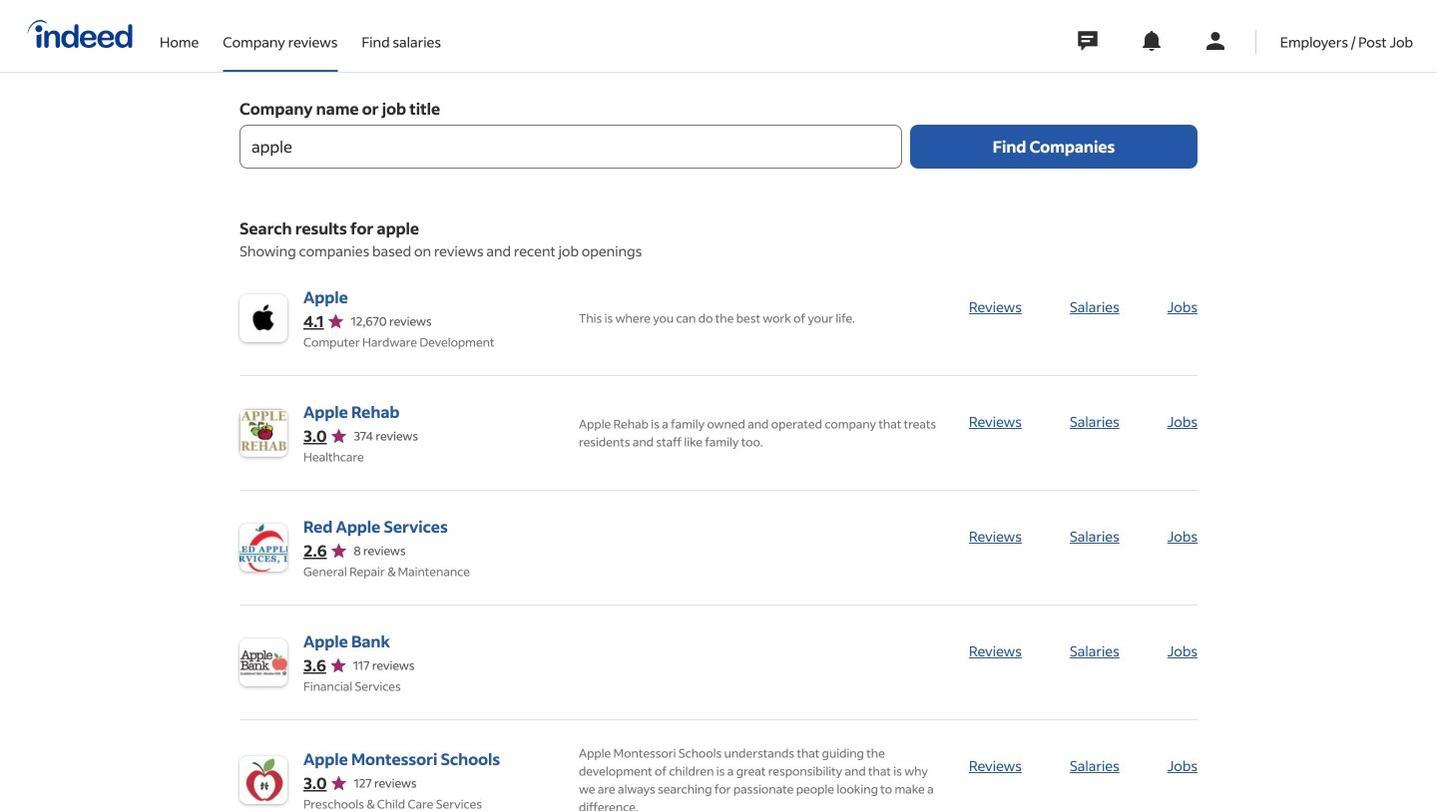 Task type: vqa. For each thing, say whether or not it's contained in the screenshot.
the job preferences (opens in a new window) icon
no



Task type: describe. For each thing, give the bounding box(es) containing it.
notifications unread count 0 image
[[1140, 29, 1164, 53]]

account image
[[1204, 29, 1228, 53]]



Task type: locate. For each thing, give the bounding box(es) containing it.
messages unread count 0 image
[[1075, 21, 1101, 61]]

None field
[[240, 125, 903, 169]]



